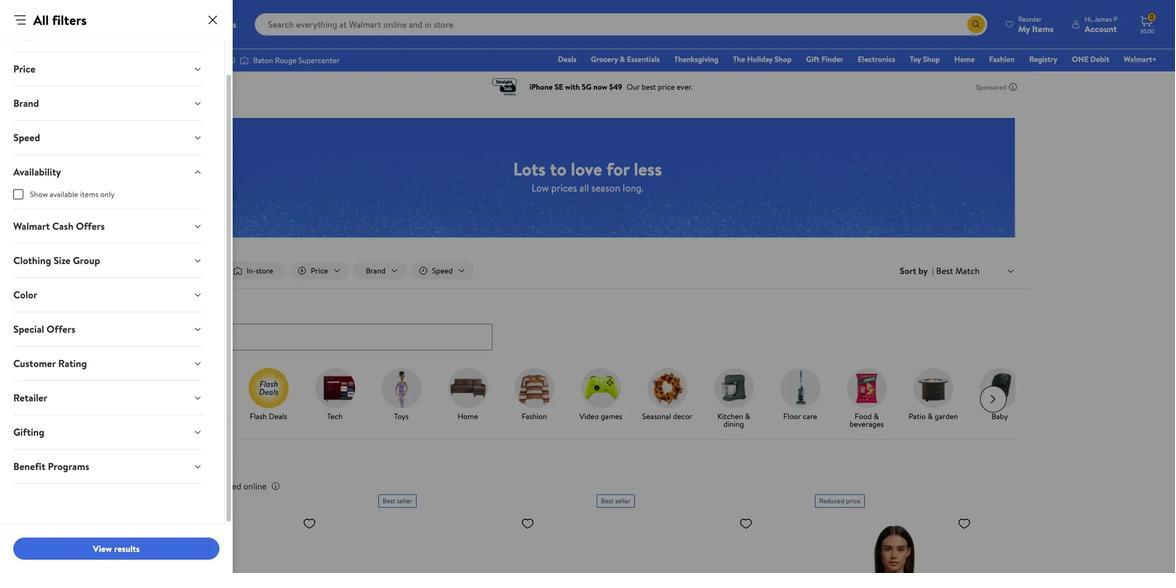 Task type: vqa. For each thing, say whether or not it's contained in the screenshot.
Type at the top of the page
no



Task type: describe. For each thing, give the bounding box(es) containing it.
flash
[[250, 411, 267, 422]]

lots to love for less. low prices all season long. image
[[160, 118, 1016, 238]]

color
[[13, 288, 37, 302]]

best for saluspa 77" x 26" hollywood 240 gal. inflatable hot tub with led lights, 104f max temperature image
[[383, 496, 396, 506]]

all
[[580, 181, 589, 195]]

customer
[[13, 357, 56, 371]]

walmart cash offers button
[[4, 210, 211, 243]]

electronics
[[858, 54, 896, 65]]

0 vertical spatial home link
[[950, 53, 980, 65]]

grocery & essentials
[[591, 54, 660, 65]]

show available items only
[[30, 189, 115, 200]]

add to favorites list, playstation 5 disc console - marvel's spider-man 2 bundle image
[[303, 517, 316, 531]]

gift
[[806, 54, 820, 65]]

one
[[1072, 54, 1089, 65]]

walmart+
[[1124, 54, 1157, 65]]

$0.00
[[1141, 27, 1155, 35]]

baby image
[[980, 368, 1020, 408]]

seasonal decor
[[642, 411, 693, 422]]

black
[[182, 411, 200, 422]]

in-
[[247, 266, 256, 277]]

gift finder link
[[801, 53, 849, 65]]

add to favorites list, vizio 50" class v-series 4k uhd led smart tv v505-j09 image
[[740, 517, 753, 531]]

group
[[73, 254, 100, 268]]

kitchen & dining
[[718, 411, 751, 430]]

sort by |
[[900, 265, 934, 277]]

grocery
[[591, 54, 618, 65]]

floorcare image
[[781, 368, 821, 408]]

vizio 50" class v-series 4k uhd led smart tv v505-j09 image
[[597, 513, 757, 574]]

prices
[[552, 181, 577, 195]]

preview
[[199, 419, 225, 430]]

food & beverages link
[[838, 368, 896, 430]]

seasonal decor image
[[648, 368, 688, 408]]

registry
[[1030, 54, 1058, 65]]

patio & garden
[[909, 411, 958, 422]]

fashion image
[[515, 368, 555, 408]]

& for beverages
[[874, 411, 879, 422]]

0 vertical spatial fashion
[[990, 54, 1015, 65]]

benefit programs
[[13, 460, 89, 474]]

floor care link
[[772, 368, 830, 423]]

all inside "button"
[[179, 266, 188, 277]]

gifting
[[13, 426, 44, 440]]

best seller for the "vizio 50" class v-series 4k uhd led smart tv v505-j09" image
[[601, 496, 631, 506]]

seasonal
[[642, 411, 672, 422]]

food & beverages
[[850, 411, 884, 430]]

1 vertical spatial fashion link
[[506, 368, 563, 423]]

view
[[93, 543, 112, 555]]

one debit
[[1072, 54, 1110, 65]]

brand
[[13, 96, 39, 110]]

walmart+ link
[[1119, 53, 1162, 65]]

1 vertical spatial offers
[[47, 323, 75, 336]]

kitchen and dining image
[[714, 368, 754, 408]]

only
[[100, 189, 115, 200]]

toy
[[910, 54, 922, 65]]

friday
[[202, 411, 222, 422]]

patio & garden image
[[914, 368, 954, 408]]

availability button
[[4, 155, 211, 189]]

deals link
[[553, 53, 582, 65]]

special offers
[[13, 323, 75, 336]]

clothing
[[13, 254, 51, 268]]

toy shop
[[910, 54, 940, 65]]

when
[[180, 480, 200, 493]]

brand button
[[4, 86, 211, 120]]

by
[[919, 265, 928, 277]]

0
[[1150, 12, 1154, 22]]

price button
[[4, 52, 211, 86]]

speed
[[13, 131, 40, 145]]

price
[[846, 496, 861, 506]]

games
[[601, 411, 623, 422]]

seller for the "vizio 50" class v-series 4k uhd led smart tv v505-j09" image
[[616, 496, 631, 506]]

one debit link
[[1067, 53, 1115, 65]]

retailer
[[13, 391, 47, 405]]

results
[[114, 543, 140, 555]]

availability
[[13, 165, 61, 179]]

programs
[[48, 460, 89, 474]]

0 vertical spatial offers
[[76, 220, 105, 233]]

special
[[13, 323, 44, 336]]

add to favorites list, saluspa 77" x 26" hollywood 240 gal. inflatable hot tub with led lights, 104f max temperature image
[[521, 517, 535, 531]]

Show available items only checkbox
[[13, 190, 23, 200]]

clothing size group button
[[4, 244, 211, 278]]

black friday deals preview link
[[173, 368, 231, 430]]

view results
[[93, 543, 140, 555]]

dining
[[724, 419, 744, 430]]

customer rating button
[[4, 347, 211, 381]]

flash deals image
[[249, 368, 289, 408]]

patio & garden link
[[905, 368, 963, 423]]

0 vertical spatial home
[[955, 54, 975, 65]]

benefit
[[13, 460, 45, 474]]

departments button
[[4, 18, 211, 52]]

toy shop link
[[905, 53, 945, 65]]

the holiday shop
[[733, 54, 792, 65]]

essentials
[[627, 54, 660, 65]]

electronics link
[[853, 53, 901, 65]]

Deals search field
[[144, 302, 1031, 351]]

season
[[592, 181, 621, 195]]

departments
[[13, 28, 71, 42]]

next slide for chipmodulewithimages list image
[[980, 386, 1007, 413]]

toys image
[[382, 368, 422, 408]]

2 shop from the left
[[923, 54, 940, 65]]

registry link
[[1025, 53, 1063, 65]]

kitchen & dining link
[[705, 368, 763, 430]]

thanksgiving
[[675, 54, 719, 65]]

1 shop from the left
[[775, 54, 792, 65]]

walmart image
[[18, 16, 90, 33]]

best for the "vizio 50" class v-series 4k uhd led smart tv v505-j09" image
[[601, 496, 614, 506]]

saluspa 77" x 26" hollywood 240 gal. inflatable hot tub with led lights, 104f max temperature image
[[378, 513, 539, 574]]

99 jane street women's v-neck cardigan sweater with long sleeves, midweight, sizes s-xxxl image
[[815, 513, 976, 574]]

filters inside dialog
[[52, 11, 87, 29]]

1 vertical spatial home
[[458, 411, 478, 422]]

less
[[634, 157, 662, 181]]

0 horizontal spatial home link
[[439, 368, 497, 423]]

tech link
[[306, 368, 364, 423]]

|
[[933, 265, 934, 277]]

baby link
[[971, 368, 1029, 423]]



Task type: locate. For each thing, give the bounding box(es) containing it.
1 best from the left
[[383, 496, 396, 506]]

purchased
[[202, 480, 241, 493]]

home image
[[448, 368, 488, 408]]

& right dining
[[745, 411, 751, 422]]

speed button
[[4, 121, 211, 155]]

toys
[[394, 411, 409, 422]]

cash
[[52, 220, 74, 233]]

the holiday shop link
[[728, 53, 797, 65]]

deals
[[558, 54, 577, 65], [158, 302, 182, 315], [269, 411, 287, 422], [179, 419, 197, 430]]

food & beverages image
[[847, 368, 887, 408]]

deals left grocery
[[558, 54, 577, 65]]

all inside dialog
[[33, 11, 49, 29]]

show
[[30, 189, 48, 200]]

1 best seller from the left
[[383, 496, 413, 506]]

store
[[256, 266, 273, 277]]

garden
[[935, 411, 958, 422]]

video games
[[580, 411, 623, 422]]

& right grocery
[[620, 54, 625, 65]]

& inside food & beverages
[[874, 411, 879, 422]]

0 vertical spatial all filters
[[33, 11, 87, 29]]

1 horizontal spatial fashion
[[990, 54, 1015, 65]]

shop right toy
[[923, 54, 940, 65]]

home link
[[950, 53, 980, 65], [439, 368, 497, 423]]

Walmart Site-Wide search field
[[255, 13, 988, 35]]

1 horizontal spatial shop
[[923, 54, 940, 65]]

close panel image
[[206, 13, 220, 27]]

low
[[532, 181, 549, 195]]

reduced price
[[820, 496, 861, 506]]

in-store button
[[226, 262, 286, 280]]

0 horizontal spatial seller
[[397, 496, 413, 506]]

price up brand
[[13, 62, 35, 76]]

0 horizontal spatial best
[[383, 496, 396, 506]]

1 vertical spatial home link
[[439, 368, 497, 423]]

deals right the flash
[[269, 411, 287, 422]]

2 best from the left
[[601, 496, 614, 506]]

gift finder
[[806, 54, 844, 65]]

1 horizontal spatial all filters
[[179, 266, 209, 277]]

0 horizontal spatial filters
[[52, 11, 87, 29]]

1 vertical spatial all filters
[[179, 266, 209, 277]]

0 vertical spatial price
[[13, 62, 35, 76]]

1 horizontal spatial best seller
[[601, 496, 631, 506]]

special offers button
[[4, 313, 211, 346]]

price inside dropdown button
[[13, 62, 35, 76]]

playstation 5 disc console - marvel's spider-man 2 bundle image
[[160, 513, 321, 574]]

0 horizontal spatial fashion
[[522, 411, 547, 422]]

holiday
[[747, 54, 773, 65]]

(1000+)
[[186, 459, 217, 471]]

all filters inside dialog
[[33, 11, 87, 29]]

black friday deals image
[[182, 368, 222, 408]]

1 horizontal spatial fashion link
[[985, 53, 1020, 65]]

offers
[[76, 220, 105, 233], [47, 323, 75, 336]]

fashion up sponsored
[[990, 54, 1015, 65]]

1 horizontal spatial home
[[955, 54, 975, 65]]

home down home image
[[458, 411, 478, 422]]

gifting button
[[4, 416, 211, 450]]

filters inside "button"
[[189, 266, 209, 277]]

benefit programs button
[[4, 450, 211, 484]]

seller
[[397, 496, 413, 506], [616, 496, 631, 506]]

legal information image
[[271, 482, 280, 491]]

deals inside black friday deals preview
[[179, 419, 197, 430]]

1 vertical spatial all
[[179, 266, 188, 277]]

flash deals link
[[240, 368, 297, 423]]

walmart cash offers
[[13, 220, 105, 233]]

0 horizontal spatial all filters
[[33, 11, 87, 29]]

fashion down fashion image
[[522, 411, 547, 422]]

0 horizontal spatial shop
[[775, 54, 792, 65]]

& right patio
[[928, 411, 933, 422]]

for
[[607, 157, 630, 181]]

0 vertical spatial all
[[33, 11, 49, 29]]

debit
[[1091, 54, 1110, 65]]

& for garden
[[928, 411, 933, 422]]

all
[[33, 11, 49, 29], [179, 266, 188, 277]]

black friday deals preview
[[179, 411, 225, 430]]

floor care
[[784, 411, 818, 422]]

all filters button
[[158, 262, 221, 280]]

0 horizontal spatial price
[[13, 62, 35, 76]]

1 horizontal spatial all
[[179, 266, 188, 277]]

home right toy shop link
[[955, 54, 975, 65]]

the
[[733, 54, 746, 65]]

shop
[[775, 54, 792, 65], [923, 54, 940, 65]]

deals inside search box
[[158, 302, 182, 315]]

1 horizontal spatial home link
[[950, 53, 980, 65]]

retailer button
[[4, 381, 211, 415]]

clothing size group
[[13, 254, 100, 268]]

Search in deals search field
[[158, 324, 492, 351]]

care
[[803, 411, 818, 422]]

2 best seller from the left
[[601, 496, 631, 506]]

offers right cash
[[76, 220, 105, 233]]

available
[[50, 189, 78, 200]]

reduced
[[820, 496, 845, 506]]

seller for saluspa 77" x 26" hollywood 240 gal. inflatable hot tub with led lights, 104f max temperature image
[[397, 496, 413, 506]]

tech image
[[315, 368, 355, 408]]

1 vertical spatial filters
[[189, 266, 209, 277]]

1 horizontal spatial best
[[601, 496, 614, 506]]

food
[[855, 411, 872, 422]]

fashion
[[990, 54, 1015, 65], [522, 411, 547, 422]]

2 seller from the left
[[616, 496, 631, 506]]

video games link
[[572, 368, 630, 423]]

price left when
[[158, 480, 177, 493]]

home
[[955, 54, 975, 65], [458, 411, 478, 422]]

0 vertical spatial filters
[[52, 11, 87, 29]]

items
[[80, 189, 98, 200]]

decor
[[673, 411, 693, 422]]

all filters
[[33, 11, 87, 29], [179, 266, 209, 277]]

price for price when purchased online
[[158, 480, 177, 493]]

sort and filter section element
[[144, 253, 1031, 289]]

grocery & essentials link
[[586, 53, 665, 65]]

& for dining
[[745, 411, 751, 422]]

1 horizontal spatial seller
[[616, 496, 631, 506]]

price
[[13, 62, 35, 76], [158, 480, 177, 493]]

& for essentials
[[620, 54, 625, 65]]

offers right special at left
[[47, 323, 75, 336]]

all filters inside "button"
[[179, 266, 209, 277]]

deals left preview
[[179, 419, 197, 430]]

0 horizontal spatial fashion link
[[506, 368, 563, 423]]

kitchen
[[718, 411, 744, 422]]

best
[[383, 496, 396, 506], [601, 496, 614, 506]]

rating
[[58, 357, 87, 371]]

0 horizontal spatial home
[[458, 411, 478, 422]]

0 horizontal spatial best seller
[[383, 496, 413, 506]]

beverages
[[850, 419, 884, 430]]

0 vertical spatial fashion link
[[985, 53, 1020, 65]]

in-store
[[247, 266, 273, 277]]

sponsored
[[976, 82, 1007, 92]]

0 horizontal spatial all
[[33, 11, 49, 29]]

fashion link
[[985, 53, 1020, 65], [506, 368, 563, 423]]

& right food
[[874, 411, 879, 422]]

to
[[550, 157, 567, 181]]

best seller for saluspa 77" x 26" hollywood 240 gal. inflatable hot tub with led lights, 104f max temperature image
[[383, 496, 413, 506]]

Search search field
[[255, 13, 988, 35]]

size
[[54, 254, 71, 268]]

0 $0.00
[[1141, 12, 1155, 35]]

1 horizontal spatial price
[[158, 480, 177, 493]]

video games image
[[581, 368, 621, 408]]

add to favorites list, 99 jane street women's v-neck cardigan sweater with long sleeves, midweight, sizes s-xxxl image
[[958, 517, 971, 531]]

finder
[[822, 54, 844, 65]]

price for price
[[13, 62, 35, 76]]

1 horizontal spatial filters
[[189, 266, 209, 277]]

1 vertical spatial fashion
[[522, 411, 547, 422]]

deals down all filters "button"
[[158, 302, 182, 315]]

lots to love for less low prices all season long.
[[513, 157, 662, 195]]

lots
[[513, 157, 546, 181]]

shop right holiday
[[775, 54, 792, 65]]

long.
[[623, 181, 644, 195]]

& inside kitchen & dining
[[745, 411, 751, 422]]

walmart
[[13, 220, 50, 233]]

1 seller from the left
[[397, 496, 413, 506]]

&
[[620, 54, 625, 65], [745, 411, 751, 422], [874, 411, 879, 422], [928, 411, 933, 422]]

1 vertical spatial price
[[158, 480, 177, 493]]

all filters dialog
[[0, 0, 233, 574]]



